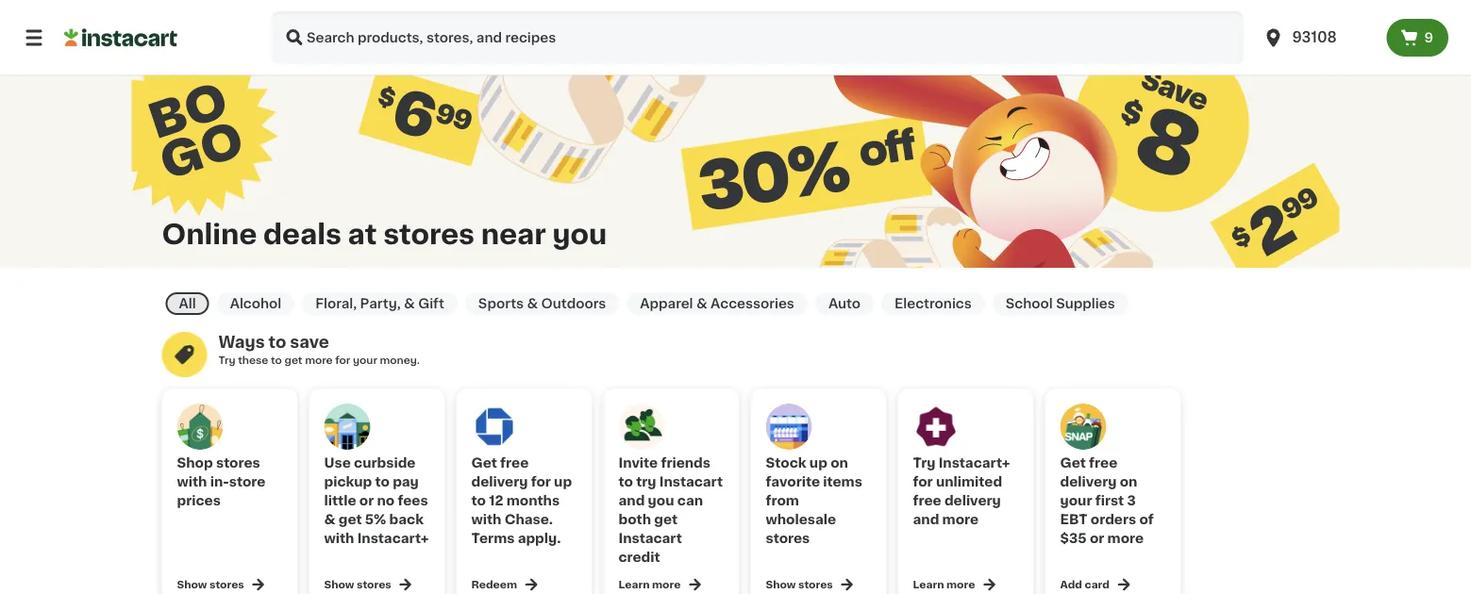 Task type: locate. For each thing, give the bounding box(es) containing it.
get down save
[[284, 355, 302, 366]]

delivery inside get free delivery for up to 12 months with chase. terms apply.
[[471, 476, 528, 489]]

and inside invite friends to try instacart and you can both get instacart credit
[[619, 494, 645, 508]]

1 vertical spatial instacart+
[[357, 532, 429, 545]]

of
[[1139, 513, 1154, 527]]

for left unlimited
[[913, 476, 933, 489]]

1 vertical spatial and
[[913, 513, 939, 527]]

1 horizontal spatial free
[[913, 494, 941, 508]]

alcohol
[[230, 297, 281, 310]]

0 vertical spatial up
[[809, 457, 827, 470]]

or left the no at the bottom
[[359, 494, 374, 508]]

or right $35
[[1090, 532, 1104, 545]]

1 horizontal spatial instacart+
[[939, 457, 1010, 470]]

show
[[177, 580, 207, 590], [324, 580, 354, 590], [766, 580, 796, 590]]

0 horizontal spatial show
[[177, 580, 207, 590]]

1 horizontal spatial for
[[531, 476, 551, 489]]

get
[[284, 355, 302, 366], [339, 513, 362, 527], [654, 513, 678, 527]]

you
[[552, 221, 607, 248], [648, 494, 674, 508]]

1 horizontal spatial up
[[809, 457, 827, 470]]

school supplies
[[1006, 297, 1115, 310]]

learn
[[619, 580, 650, 590], [913, 580, 944, 590]]

instacart+ down the 'back'
[[357, 532, 429, 545]]

1 horizontal spatial try
[[913, 457, 936, 470]]

up
[[809, 457, 827, 470], [554, 476, 572, 489]]

for
[[335, 355, 350, 366], [531, 476, 551, 489], [913, 476, 933, 489]]

1 horizontal spatial on
[[1120, 476, 1138, 489]]

for down the floral,
[[335, 355, 350, 366]]

invite friends to try instacart and you can both get instacart credit
[[619, 457, 723, 564]]

try inside try instacart+ for unlimited free delivery and more
[[913, 457, 936, 470]]

get inside get free delivery on your first 3 ebt orders of $35 or more
[[1060, 457, 1086, 470]]

2 show stores from the left
[[324, 580, 391, 590]]

all link
[[166, 293, 209, 315]]

show stores down wholesale
[[766, 580, 833, 590]]

sports & outdoors
[[478, 297, 606, 310]]

1 vertical spatial with
[[471, 513, 501, 527]]

0 horizontal spatial learn more
[[619, 580, 681, 590]]

you down try
[[648, 494, 674, 508]]

accessories
[[711, 297, 794, 310]]

free down unlimited
[[913, 494, 941, 508]]

on inside stock up on favorite items from wholesale stores
[[831, 457, 848, 470]]

stock up on favorite items from wholesale stores
[[766, 457, 862, 545]]

&
[[404, 297, 415, 310], [527, 297, 538, 310], [696, 297, 707, 310], [324, 513, 335, 527]]

stores inside stock up on favorite items from wholesale stores
[[766, 532, 810, 545]]

use curbside pickup to pay little or no fees & get 5% back with instacart+
[[324, 457, 429, 545]]

alcohol link
[[217, 293, 295, 315]]

credit
[[619, 551, 660, 564]]

1 show stores from the left
[[177, 580, 244, 590]]

on
[[831, 457, 848, 470], [1120, 476, 1138, 489]]

1 vertical spatial you
[[648, 494, 674, 508]]

and
[[619, 494, 645, 508], [913, 513, 939, 527]]

show down wholesale
[[766, 580, 796, 590]]

with inside use curbside pickup to pay little or no fees & get 5% back with instacart+
[[324, 532, 354, 545]]

free inside get free delivery on your first 3 ebt orders of $35 or more
[[1089, 457, 1117, 470]]

1 horizontal spatial and
[[913, 513, 939, 527]]

2 get from the left
[[1060, 457, 1086, 470]]

1 vertical spatial try
[[913, 457, 936, 470]]

2 vertical spatial with
[[324, 532, 354, 545]]

get inside use curbside pickup to pay little or no fees & get 5% back with instacart+
[[339, 513, 362, 527]]

to left try
[[619, 476, 633, 489]]

instacart up can
[[659, 476, 723, 489]]

to
[[269, 335, 286, 351], [271, 355, 282, 366], [375, 476, 390, 489], [619, 476, 633, 489], [471, 494, 486, 508]]

for inside ways to save try these to get more for your money.
[[335, 355, 350, 366]]

1 vertical spatial instacart
[[619, 532, 682, 545]]

0 vertical spatial you
[[552, 221, 607, 248]]

free inside get free delivery for up to 12 months with chase. terms apply.
[[500, 457, 529, 470]]

1 vertical spatial up
[[554, 476, 572, 489]]

instacart+
[[939, 457, 1010, 470], [357, 532, 429, 545]]

friends
[[661, 457, 711, 470]]

1 horizontal spatial delivery
[[944, 494, 1001, 508]]

or inside get free delivery on your first 3 ebt orders of $35 or more
[[1090, 532, 1104, 545]]

more down the credit
[[652, 580, 681, 590]]

more down unlimited
[[942, 513, 979, 527]]

months
[[506, 494, 560, 508]]

or inside use curbside pickup to pay little or no fees & get 5% back with instacart+
[[359, 494, 374, 508]]

2 horizontal spatial free
[[1089, 457, 1117, 470]]

0 horizontal spatial delivery
[[471, 476, 528, 489]]

up up items
[[809, 457, 827, 470]]

1 learn more from the left
[[619, 580, 681, 590]]

free up 12
[[500, 457, 529, 470]]

on inside get free delivery on your first 3 ebt orders of $35 or more
[[1120, 476, 1138, 489]]

get inside get free delivery for up to 12 months with chase. terms apply.
[[471, 457, 497, 470]]

9 button
[[1387, 19, 1448, 57]]

for up months
[[531, 476, 551, 489]]

both
[[619, 513, 651, 527]]

gift
[[418, 297, 444, 310]]

get up 12
[[471, 457, 497, 470]]

get up ebt
[[1060, 457, 1086, 470]]

ebt
[[1060, 513, 1088, 527]]

show stores down prices
[[177, 580, 244, 590]]

0 vertical spatial try
[[218, 355, 235, 366]]

0 vertical spatial on
[[831, 457, 848, 470]]

0 horizontal spatial you
[[552, 221, 607, 248]]

1 horizontal spatial show stores
[[324, 580, 391, 590]]

to left 12
[[471, 494, 486, 508]]

with down shop
[[177, 476, 207, 489]]

with up terms
[[471, 513, 501, 527]]

0 horizontal spatial with
[[177, 476, 207, 489]]

unlimited
[[936, 476, 1002, 489]]

add
[[1060, 580, 1082, 590]]

2 horizontal spatial show
[[766, 580, 796, 590]]

your left money.
[[353, 355, 377, 366]]

show for stock up on favorite items from wholesale stores
[[766, 580, 796, 590]]

0 horizontal spatial show stores
[[177, 580, 244, 590]]

delivery
[[471, 476, 528, 489], [1060, 476, 1117, 489], [944, 494, 1001, 508]]

1 vertical spatial or
[[1090, 532, 1104, 545]]

delivery up 12
[[471, 476, 528, 489]]

2 horizontal spatial show stores
[[766, 580, 833, 590]]

up inside stock up on favorite items from wholesale stores
[[809, 457, 827, 470]]

up up months
[[554, 476, 572, 489]]

online deals at stores near you main content
[[0, 0, 1471, 594]]

your
[[353, 355, 377, 366], [1060, 494, 1092, 508]]

2 horizontal spatial delivery
[[1060, 476, 1117, 489]]

0 horizontal spatial up
[[554, 476, 572, 489]]

0 horizontal spatial instacart+
[[357, 532, 429, 545]]

0 horizontal spatial get
[[471, 457, 497, 470]]

1 horizontal spatial learn
[[913, 580, 944, 590]]

1 show from the left
[[177, 580, 207, 590]]

instacart
[[659, 476, 723, 489], [619, 532, 682, 545]]

try
[[218, 355, 235, 366], [913, 457, 936, 470]]

1 horizontal spatial you
[[648, 494, 674, 508]]

show stores down 5%
[[324, 580, 391, 590]]

0 horizontal spatial for
[[335, 355, 350, 366]]

delivery up first on the bottom
[[1060, 476, 1117, 489]]

1 horizontal spatial get
[[339, 513, 362, 527]]

0 vertical spatial instacart+
[[939, 457, 1010, 470]]

0 horizontal spatial and
[[619, 494, 645, 508]]

more
[[305, 355, 333, 366], [942, 513, 979, 527], [1107, 532, 1144, 545], [652, 580, 681, 590], [946, 580, 975, 590]]

0 vertical spatial and
[[619, 494, 645, 508]]

1 vertical spatial your
[[1060, 494, 1092, 508]]

delivery for to
[[471, 476, 528, 489]]

with inside get free delivery for up to 12 months with chase. terms apply.
[[471, 513, 501, 527]]

can
[[677, 494, 703, 508]]

sports & outdoors link
[[465, 293, 619, 315]]

1 horizontal spatial get
[[1060, 457, 1086, 470]]

0 horizontal spatial free
[[500, 457, 529, 470]]

1 horizontal spatial your
[[1060, 494, 1092, 508]]

learn for invite friends to try instacart and you can both get instacart credit
[[619, 580, 650, 590]]

show down prices
[[177, 580, 207, 590]]

learn more for try instacart+ for unlimited free delivery and more
[[913, 580, 975, 590]]

more down orders
[[1107, 532, 1144, 545]]

shop stores with in-store prices
[[177, 457, 265, 508]]

0 horizontal spatial or
[[359, 494, 374, 508]]

try inside ways to save try these to get more for your money.
[[218, 355, 235, 366]]

1 get from the left
[[471, 457, 497, 470]]

2 show from the left
[[324, 580, 354, 590]]

1 horizontal spatial show
[[324, 580, 354, 590]]

on up items
[[831, 457, 848, 470]]

1 horizontal spatial or
[[1090, 532, 1104, 545]]

& left gift
[[404, 297, 415, 310]]

with
[[177, 476, 207, 489], [471, 513, 501, 527], [324, 532, 354, 545]]

more down save
[[305, 355, 333, 366]]

you right near
[[552, 221, 607, 248]]

free
[[500, 457, 529, 470], [1089, 457, 1117, 470], [913, 494, 941, 508]]

electronics
[[895, 297, 972, 310]]

free for on
[[1089, 457, 1117, 470]]

2 horizontal spatial for
[[913, 476, 933, 489]]

to down curbside
[[375, 476, 390, 489]]

ways
[[218, 335, 265, 351]]

get inside invite friends to try instacart and you can both get instacart credit
[[654, 513, 678, 527]]

show stores
[[177, 580, 244, 590], [324, 580, 391, 590], [766, 580, 833, 590]]

$35
[[1060, 532, 1087, 545]]

get
[[471, 457, 497, 470], [1060, 457, 1086, 470]]

1 horizontal spatial with
[[324, 532, 354, 545]]

0 horizontal spatial your
[[353, 355, 377, 366]]

0 vertical spatial with
[[177, 476, 207, 489]]

0 horizontal spatial get
[[284, 355, 302, 366]]

2 horizontal spatial get
[[654, 513, 678, 527]]

2 horizontal spatial with
[[471, 513, 501, 527]]

on up 3
[[1120, 476, 1138, 489]]

card
[[1085, 580, 1110, 590]]

and down unlimited
[[913, 513, 939, 527]]

3
[[1127, 494, 1136, 508]]

in-
[[210, 476, 229, 489]]

with down "little"
[[324, 532, 354, 545]]

delivery for first
[[1060, 476, 1117, 489]]

all
[[179, 297, 196, 310]]

your inside ways to save try these to get more for your money.
[[353, 355, 377, 366]]

0 vertical spatial your
[[353, 355, 377, 366]]

show down "little"
[[324, 580, 354, 590]]

learn more
[[619, 580, 681, 590], [913, 580, 975, 590]]

1 learn from the left
[[619, 580, 650, 590]]

store
[[229, 476, 265, 489]]

instacart+ inside use curbside pickup to pay little or no fees & get 5% back with instacart+
[[357, 532, 429, 545]]

stores
[[383, 221, 475, 248], [216, 457, 260, 470], [766, 532, 810, 545], [209, 580, 244, 590], [357, 580, 391, 590], [798, 580, 833, 590]]

0 horizontal spatial learn
[[619, 580, 650, 590]]

instacart+ up unlimited
[[939, 457, 1010, 470]]

3 show from the left
[[766, 580, 796, 590]]

floral, party, & gift link
[[302, 293, 458, 315]]

try instacart+ for unlimited free delivery and more
[[913, 457, 1010, 527]]

to right these
[[271, 355, 282, 366]]

1 vertical spatial on
[[1120, 476, 1138, 489]]

delivery down unlimited
[[944, 494, 1001, 508]]

or
[[359, 494, 374, 508], [1090, 532, 1104, 545]]

0 horizontal spatial try
[[218, 355, 235, 366]]

0 horizontal spatial on
[[831, 457, 848, 470]]

get down can
[[654, 513, 678, 527]]

and up both
[[619, 494, 645, 508]]

free inside try instacart+ for unlimited free delivery and more
[[913, 494, 941, 508]]

12
[[489, 494, 503, 508]]

& down "little"
[[324, 513, 335, 527]]

2 learn more from the left
[[913, 580, 975, 590]]

free up first on the bottom
[[1089, 457, 1117, 470]]

None search field
[[272, 11, 1243, 64]]

delivery inside get free delivery on your first 3 ebt orders of $35 or more
[[1060, 476, 1117, 489]]

more inside ways to save try these to get more for your money.
[[305, 355, 333, 366]]

1 horizontal spatial learn more
[[913, 580, 975, 590]]

instacart up the credit
[[619, 532, 682, 545]]

back
[[389, 513, 424, 527]]

0 vertical spatial or
[[359, 494, 374, 508]]

your up ebt
[[1060, 494, 1092, 508]]

ways to save try these to get more for your money.
[[218, 335, 420, 366]]

get down "little"
[[339, 513, 362, 527]]

3 show stores from the left
[[766, 580, 833, 590]]

2 learn from the left
[[913, 580, 944, 590]]



Task type: describe. For each thing, give the bounding box(es) containing it.
shop
[[177, 457, 213, 470]]

pickup
[[324, 476, 372, 489]]

party,
[[360, 297, 401, 310]]

school supplies link
[[993, 293, 1128, 315]]

to left save
[[269, 335, 286, 351]]

get for get free delivery for up to 12 months with chase. terms apply.
[[471, 457, 497, 470]]

you inside invite friends to try instacart and you can both get instacart credit
[[648, 494, 674, 508]]

savings education cards icon image
[[162, 332, 207, 377]]

for inside get free delivery for up to 12 months with chase. terms apply.
[[531, 476, 551, 489]]

auto link
[[815, 293, 874, 315]]

these
[[238, 355, 268, 366]]

orders
[[1091, 513, 1136, 527]]

& inside use curbside pickup to pay little or no fees & get 5% back with instacart+
[[324, 513, 335, 527]]

add card
[[1060, 580, 1110, 590]]

93108
[[1292, 31, 1337, 44]]

to inside use curbside pickup to pay little or no fees & get 5% back with instacart+
[[375, 476, 390, 489]]

fees
[[398, 494, 428, 508]]

learn for try instacart+ for unlimited free delivery and more
[[913, 580, 944, 590]]

supplies
[[1056, 297, 1115, 310]]

at
[[348, 221, 377, 248]]

money.
[[380, 355, 420, 366]]

learn more for invite friends to try instacart and you can both get instacart credit
[[619, 580, 681, 590]]

show stores for use curbside pickup to pay little or no fees & get 5% back with instacart+
[[324, 580, 391, 590]]

show stores for shop stores with in-store prices
[[177, 580, 244, 590]]

instacart+ inside try instacart+ for unlimited free delivery and more
[[939, 457, 1010, 470]]

auto
[[828, 297, 861, 310]]

free for for
[[500, 457, 529, 470]]

show stores for stock up on favorite items from wholesale stores
[[766, 580, 833, 590]]

apparel & accessories link
[[627, 293, 808, 315]]

show for use curbside pickup to pay little or no fees & get 5% back with instacart+
[[324, 580, 354, 590]]

sports
[[478, 297, 524, 310]]

online
[[162, 221, 257, 248]]

5%
[[365, 513, 386, 527]]

0 vertical spatial instacart
[[659, 476, 723, 489]]

to inside get free delivery for up to 12 months with chase. terms apply.
[[471, 494, 486, 508]]

instacart logo image
[[64, 26, 177, 49]]

school
[[1006, 297, 1053, 310]]

get inside ways to save try these to get more for your money.
[[284, 355, 302, 366]]

save
[[290, 335, 329, 351]]

items
[[823, 476, 862, 489]]

9
[[1424, 31, 1433, 44]]

floral, party, & gift
[[315, 297, 444, 310]]

get free delivery for up to 12 months with chase. terms apply.
[[471, 457, 572, 545]]

apparel & accessories
[[640, 297, 794, 310]]

favorite
[[766, 476, 820, 489]]

floral,
[[315, 297, 357, 310]]

stock
[[766, 457, 806, 470]]

93108 button
[[1251, 11, 1387, 64]]

93108 button
[[1262, 11, 1375, 64]]

stores inside shop stores with in-store prices
[[216, 457, 260, 470]]

& right apparel
[[696, 297, 707, 310]]

with inside shop stores with in-store prices
[[177, 476, 207, 489]]

electronics link
[[881, 293, 985, 315]]

apply.
[[518, 532, 561, 545]]

apparel
[[640, 297, 693, 310]]

little
[[324, 494, 356, 508]]

try
[[636, 476, 656, 489]]

& right sports
[[527, 297, 538, 310]]

deals
[[263, 221, 341, 248]]

Search field
[[272, 11, 1243, 64]]

for inside try instacart+ for unlimited free delivery and more
[[913, 476, 933, 489]]

terms
[[471, 532, 515, 545]]

redeem
[[471, 580, 517, 590]]

chase.
[[505, 513, 553, 527]]

near
[[481, 221, 546, 248]]

use
[[324, 457, 351, 470]]

and inside try instacart+ for unlimited free delivery and more
[[913, 513, 939, 527]]

wholesale
[[766, 513, 836, 527]]

more down try instacart+ for unlimited free delivery and more
[[946, 580, 975, 590]]

delivery inside try instacart+ for unlimited free delivery and more
[[944, 494, 1001, 508]]

up inside get free delivery for up to 12 months with chase. terms apply.
[[554, 476, 572, 489]]

more inside get free delivery on your first 3 ebt orders of $35 or more
[[1107, 532, 1144, 545]]

pay
[[393, 476, 419, 489]]

invite
[[619, 457, 658, 470]]

get for get free delivery on your first 3 ebt orders of $35 or more
[[1060, 457, 1086, 470]]

outdoors
[[541, 297, 606, 310]]

first
[[1095, 494, 1124, 508]]

get free delivery on your first 3 ebt orders of $35 or more
[[1060, 457, 1154, 545]]

online deals at stores near you
[[162, 221, 607, 248]]

to inside invite friends to try instacart and you can both get instacart credit
[[619, 476, 633, 489]]

more inside try instacart+ for unlimited free delivery and more
[[942, 513, 979, 527]]

prices
[[177, 494, 221, 508]]

curbside
[[354, 457, 416, 470]]

show for shop stores with in-store prices
[[177, 580, 207, 590]]

from
[[766, 494, 799, 508]]

no
[[377, 494, 395, 508]]

your inside get free delivery on your first 3 ebt orders of $35 or more
[[1060, 494, 1092, 508]]



Task type: vqa. For each thing, say whether or not it's contained in the screenshot.
the Sort on the top right of the page
no



